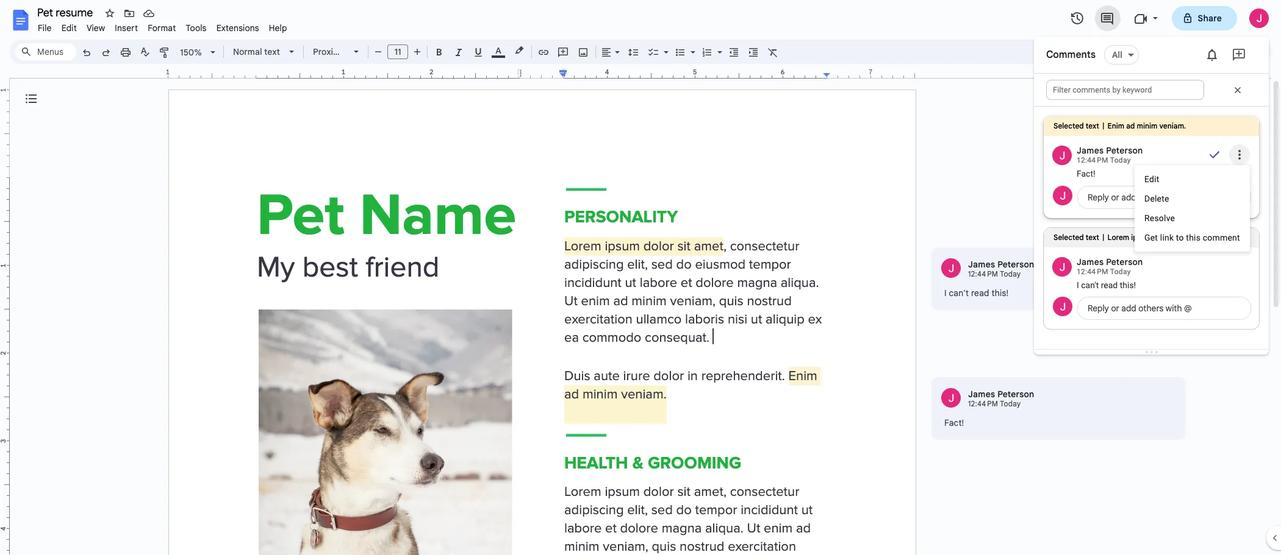 Task type: locate. For each thing, give the bounding box(es) containing it.
menu bar inside menu bar banner
[[33, 16, 292, 36]]

| left the lorem
[[1102, 233, 1105, 242]]

edit down the rename text box
[[61, 23, 77, 34]]

1 horizontal spatial edit
[[1144, 174, 1159, 184]]

1 reply field from the top
[[1077, 186, 1251, 209]]

1 horizontal spatial fact!
[[1077, 169, 1095, 179]]

0 horizontal spatial i
[[944, 288, 947, 299]]

i inside dialog
[[1077, 280, 1079, 290]]

1 vertical spatial reply field
[[1077, 297, 1251, 320]]

Zoom field
[[175, 43, 221, 62]]

help menu item
[[264, 21, 292, 35]]

2 | from the top
[[1102, 233, 1105, 242]]

insert
[[115, 23, 138, 34]]

can't inside comments dialog. open comment. author james peterson. 0 replies. 0 new replies. list item
[[1081, 280, 1099, 290]]

comments dialog. open comment. author james peterson. 0 replies. 0 new replies. list item
[[1044, 48, 1276, 288], [1044, 228, 1259, 330]]

0 vertical spatial selected
[[1054, 121, 1084, 131]]

Font size field
[[387, 45, 413, 60]]

selected left enim
[[1054, 121, 1084, 131]]

i
[[1077, 280, 1079, 290], [944, 288, 947, 299]]

read
[[1101, 280, 1118, 290], [971, 288, 989, 299]]

james
[[1077, 145, 1104, 156], [1077, 257, 1104, 268], [968, 259, 995, 270], [968, 389, 995, 400]]

text for selected text | lorem ipsum dolor sit amet
[[1086, 233, 1099, 242]]

left margin image
[[168, 69, 259, 78]]

fact!
[[1077, 169, 1095, 179], [944, 418, 964, 429]]

read inside list
[[1101, 280, 1118, 290]]

styles list. normal text selected. option
[[233, 43, 282, 60]]

comments application
[[0, 0, 1281, 556]]

enim
[[1108, 121, 1124, 131]]

james peterson image
[[1052, 146, 1072, 165], [1053, 186, 1073, 205], [1052, 257, 1072, 277], [941, 259, 961, 278]]

get
[[1144, 233, 1158, 243]]

get link to this comment
[[1144, 233, 1240, 243]]

0 vertical spatial |
[[1102, 121, 1105, 131]]

2 selected from the top
[[1054, 233, 1084, 242]]

0 horizontal spatial read
[[971, 288, 989, 299]]

1 vertical spatial |
[[1102, 233, 1105, 242]]

reply field for i can't read this!
[[1077, 297, 1251, 320]]

normal text
[[233, 46, 280, 57]]

1 selected from the top
[[1054, 121, 1084, 131]]

menu containing edit
[[1135, 165, 1250, 252]]

1 horizontal spatial i can't read this!
[[1077, 280, 1136, 290]]

edit inside comment history dialogue. dialog
[[1144, 174, 1159, 184]]

i can't read this!
[[1077, 280, 1136, 290], [944, 288, 1009, 299]]

0 vertical spatial edit
[[61, 23, 77, 34]]

menu
[[1135, 165, 1250, 252]]

1 horizontal spatial this!
[[1120, 280, 1136, 290]]

0 horizontal spatial can't
[[949, 288, 969, 299]]

1 vertical spatial fact!
[[944, 418, 964, 429]]

| left enim
[[1102, 121, 1105, 131]]

to
[[1176, 233, 1184, 243]]

file menu item
[[33, 21, 57, 35]]

selected text | enim ad minim veniam.
[[1054, 121, 1186, 131]]

selected for fact!
[[1054, 121, 1084, 131]]

12:44 pm
[[1077, 156, 1108, 165], [1077, 268, 1108, 276], [968, 270, 998, 279], [968, 400, 998, 409]]

this!
[[1120, 280, 1136, 290], [992, 288, 1009, 299]]

help
[[269, 23, 287, 34]]

james peterson image
[[1053, 297, 1073, 317], [941, 389, 961, 408]]

0 vertical spatial james peterson image
[[1053, 297, 1073, 317]]

dolor
[[1154, 233, 1172, 242]]

text left enim
[[1086, 121, 1099, 131]]

ipsum
[[1131, 233, 1152, 242]]

0 vertical spatial fact!
[[1077, 169, 1095, 179]]

text left the lorem
[[1086, 233, 1099, 242]]

lorem
[[1108, 233, 1129, 242]]

selected for i can't read this!
[[1054, 233, 1084, 242]]

1 vertical spatial edit
[[1144, 174, 1159, 184]]

line & paragraph spacing image
[[626, 43, 640, 60]]

1 | from the top
[[1102, 121, 1105, 131]]

1 vertical spatial james peterson image
[[941, 389, 961, 408]]

selected text | lorem ipsum dolor sit amet
[[1054, 233, 1201, 242]]

2 reply field from the top
[[1077, 297, 1251, 320]]

top margin image
[[0, 90, 9, 181]]

tools
[[186, 23, 207, 34]]

0 vertical spatial reply field
[[1077, 186, 1251, 209]]

comment
[[1203, 233, 1240, 243]]

1 horizontal spatial james peterson image
[[1053, 297, 1073, 317]]

0 vertical spatial text
[[264, 46, 280, 57]]

|
[[1102, 121, 1105, 131], [1102, 233, 1105, 242]]

text inside option
[[264, 46, 280, 57]]

1 horizontal spatial can't
[[1081, 280, 1099, 290]]

text
[[264, 46, 280, 57], [1086, 121, 1099, 131], [1086, 233, 1099, 242]]

selected left the lorem
[[1054, 233, 1084, 242]]

today
[[1110, 156, 1131, 165], [1110, 268, 1131, 276], [1000, 270, 1021, 279], [1000, 400, 1021, 409]]

edit up delete on the top right of the page
[[1144, 174, 1159, 184]]

share button
[[1172, 6, 1237, 31]]

peterson
[[1106, 145, 1143, 156], [1106, 257, 1143, 268], [998, 259, 1034, 270], [998, 389, 1034, 400]]

0 horizontal spatial i can't read this!
[[944, 288, 1009, 299]]

james peterson 12:44 pm today
[[1077, 145, 1143, 165], [1077, 257, 1143, 276], [968, 259, 1034, 279], [968, 389, 1034, 409]]

proxima
[[313, 46, 345, 57]]

can't
[[1081, 280, 1099, 290], [949, 288, 969, 299]]

comment history dialogue. dialog
[[1034, 37, 1276, 355]]

0 horizontal spatial james peterson image
[[941, 389, 961, 408]]

fact! inside comments dialog. open comment. author james peterson. 0 replies. 0 new replies. list item
[[1077, 169, 1095, 179]]

veniam.
[[1159, 121, 1186, 131]]

0 horizontal spatial edit
[[61, 23, 77, 34]]

Star checkbox
[[101, 5, 118, 22]]

menu bar
[[33, 16, 292, 36]]

text down the help menu item
[[264, 46, 280, 57]]

selected
[[1054, 121, 1084, 131], [1054, 233, 1084, 242]]

menu bar banner
[[0, 0, 1281, 556]]

all button
[[1104, 45, 1139, 65]]

1 horizontal spatial i
[[1077, 280, 1079, 290]]

format menu item
[[143, 21, 181, 35]]

1 vertical spatial selected
[[1054, 233, 1084, 242]]

text color image
[[492, 43, 505, 58]]

list
[[1034, 48, 1276, 350], [932, 248, 1186, 440]]

menu bar containing file
[[33, 16, 292, 36]]

edit
[[61, 23, 77, 34], [1144, 174, 1159, 184]]

Reply field
[[1077, 186, 1251, 209], [1077, 297, 1251, 320]]

1 vertical spatial text
[[1086, 121, 1099, 131]]

extensions
[[216, 23, 259, 34]]

Menus field
[[15, 43, 76, 60]]

1 horizontal spatial read
[[1101, 280, 1118, 290]]

2 vertical spatial text
[[1086, 233, 1099, 242]]



Task type: describe. For each thing, give the bounding box(es) containing it.
share
[[1198, 13, 1222, 24]]

view
[[87, 23, 105, 34]]

2 comments dialog. open comment. author james peterson. 0 replies. 0 new replies. list item from the top
[[1044, 228, 1259, 330]]

delete
[[1144, 194, 1169, 204]]

0 horizontal spatial this!
[[992, 288, 1009, 299]]

right margin image
[[824, 69, 914, 78]]

text for normal text
[[264, 46, 280, 57]]

nova
[[348, 46, 368, 57]]

edit inside menu item
[[61, 23, 77, 34]]

resolve
[[1144, 214, 1175, 223]]

Zoom text field
[[177, 44, 206, 61]]

list inside menu bar banner
[[1034, 48, 1276, 350]]

extensions menu item
[[211, 21, 264, 35]]

0 horizontal spatial fact!
[[944, 418, 964, 429]]

menu inside comments dialog. open comment. author james peterson. 0 replies. 0 new replies. list item
[[1135, 165, 1250, 252]]

edit menu item
[[57, 21, 82, 35]]

main toolbar
[[76, 0, 783, 473]]

all
[[1112, 49, 1122, 60]]

this
[[1186, 233, 1201, 243]]

i can't read this! inside comment history dialogue. dialog
[[1077, 280, 1136, 290]]

| for fact!
[[1102, 121, 1105, 131]]

format
[[148, 23, 176, 34]]

james peterson image inside comment history dialogue. dialog
[[1053, 297, 1073, 317]]

minim
[[1137, 121, 1158, 131]]

insert image image
[[576, 43, 590, 60]]

insert menu item
[[110, 21, 143, 35]]

1 comments dialog. open comment. author james peterson. 0 replies. 0 new replies. list item from the top
[[1044, 48, 1276, 288]]

Filter comments by keyword text field
[[1046, 80, 1204, 100]]

1
[[166, 68, 170, 76]]

comments
[[1046, 49, 1096, 61]]

Font size text field
[[388, 45, 408, 59]]

tools menu item
[[181, 21, 211, 35]]

text for selected text | enim ad minim veniam.
[[1086, 121, 1099, 131]]

reply field for fact!
[[1077, 186, 1251, 209]]

view menu item
[[82, 21, 110, 35]]

link
[[1160, 233, 1174, 243]]

| for i can't read this!
[[1102, 233, 1105, 242]]

normal
[[233, 46, 262, 57]]

font list. proxima nova selected. option
[[313, 43, 368, 60]]

amet
[[1184, 233, 1201, 242]]

this! inside comments dialog. open comment. author james peterson. 0 replies. 0 new replies. list item
[[1120, 280, 1136, 290]]

file
[[38, 23, 52, 34]]

ad
[[1126, 121, 1135, 131]]

Rename text field
[[33, 5, 100, 20]]

proxima nova
[[313, 46, 368, 57]]

sit
[[1174, 233, 1182, 242]]

highlight color image
[[512, 43, 526, 58]]



Task type: vqa. For each thing, say whether or not it's contained in the screenshot.
the topmost text
yes



